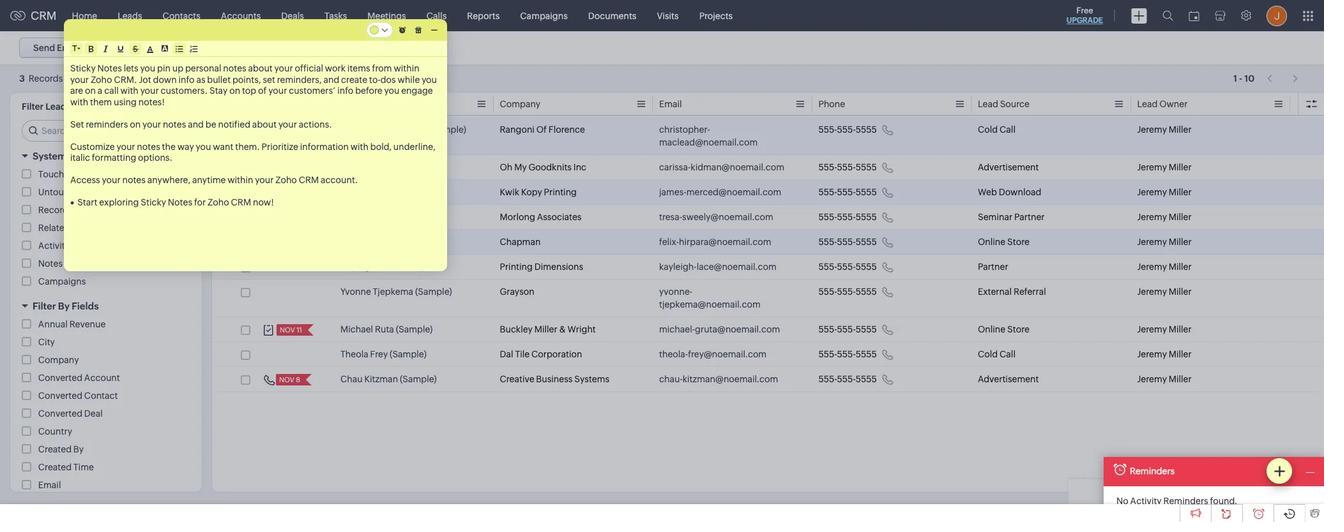 Task type: locate. For each thing, give the bounding box(es) containing it.
1 5555 from the top
[[856, 125, 877, 135]]

lead
[[340, 99, 361, 109], [978, 99, 998, 109], [1137, 99, 1158, 109]]

store down seminar partner
[[1007, 237, 1030, 247]]

email right send
[[57, 43, 80, 53]]

0 vertical spatial cold
[[978, 125, 998, 135]]

2 jeremy from the top
[[1137, 162, 1167, 172]]

nov for michael
[[280, 326, 295, 334]]

business
[[536, 374, 573, 385]]

web
[[978, 187, 997, 197]]

call down external referral
[[1000, 349, 1016, 360]]

external
[[978, 287, 1012, 297]]

0 horizontal spatial company
[[38, 355, 79, 365]]

0 horizontal spatial sticky
[[70, 63, 96, 73]]

converted up country
[[38, 409, 82, 419]]

carissa-kidman@noemail.com
[[659, 162, 785, 172]]

5 5555 from the top
[[856, 237, 877, 247]]

1 vertical spatial with
[[70, 97, 88, 107]]

zoho down 'prioritize'
[[275, 175, 297, 185]]

reminders up activity
[[1130, 466, 1175, 476]]

campaigns up filter by fields
[[38, 277, 86, 287]]

lead down before
[[340, 99, 361, 109]]

1 vertical spatial within
[[228, 175, 253, 185]]

2 5555 from the top
[[856, 162, 877, 172]]

(sample) inside kayleigh lace (sample) link
[[399, 262, 436, 272]]

555-555-5555 for yvonne- tjepkema@noemail.com
[[819, 287, 877, 297]]

filter down 3
[[22, 102, 44, 112]]

work
[[325, 63, 346, 73]]

jeremy miller for kayleigh-lace@noemail.com
[[1137, 262, 1192, 272]]

2 vertical spatial records
[[72, 223, 106, 233]]

action down exploring
[[108, 223, 135, 233]]

records
[[29, 74, 63, 84]]

them
[[90, 97, 112, 107]]

sticky up selected.
[[70, 63, 96, 73]]

untouched
[[38, 187, 85, 197]]

0 horizontal spatial campaigns
[[38, 277, 86, 287]]

online store down external referral
[[978, 325, 1030, 335]]

send
[[33, 43, 55, 53]]

2 vertical spatial crm
[[231, 197, 251, 208]]

printing
[[544, 187, 577, 197], [500, 262, 533, 272]]

(sample) inside chau kitzman (sample) link
[[400, 374, 437, 385]]

by for filter
[[58, 301, 70, 312]]

notes down the activities
[[38, 259, 63, 269]]

calls
[[427, 11, 447, 21]]

activities
[[38, 241, 76, 251]]

1 horizontal spatial zoho
[[208, 197, 229, 208]]

sticky
[[70, 63, 96, 73], [141, 197, 166, 208]]

5555 for yvonne- tjepkema@noemail.com
[[856, 287, 877, 297]]

yvonne-
[[659, 287, 693, 297]]

5555 for james-merced@noemail.com
[[856, 187, 877, 197]]

1 online store from the top
[[978, 237, 1030, 247]]

create task button
[[101, 38, 176, 58]]

0 vertical spatial converted
[[38, 373, 82, 383]]

seminar
[[978, 212, 1013, 222]]

10 555-555-5555 from the top
[[819, 374, 877, 385]]

customize your notes the way you want them. prioritize information with bold, underline, italic formatting options.
[[70, 141, 437, 163]]

3 lead from the left
[[1137, 99, 1158, 109]]

tile
[[515, 349, 530, 360]]

partner down download
[[1014, 212, 1045, 222]]

0 horizontal spatial by
[[58, 301, 70, 312]]

4 jeremy miller from the top
[[1137, 212, 1192, 222]]

4 555-555-5555 from the top
[[819, 212, 877, 222]]

felix-hirpara@noemail.com
[[659, 237, 771, 247]]

555-555-5555 for felix-hirpara@noemail.com
[[819, 237, 877, 247]]

your up the notes!
[[140, 86, 159, 96]]

1 horizontal spatial within
[[394, 63, 419, 73]]

1 horizontal spatial printing
[[544, 187, 577, 197]]

by
[[58, 301, 70, 312], [73, 445, 84, 455]]

5 jeremy from the top
[[1137, 237, 1167, 247]]

cold down external
[[978, 349, 998, 360]]

3 jeremy from the top
[[1137, 187, 1167, 197]]

5 555-555-5555 from the top
[[819, 237, 877, 247]]

2 horizontal spatial on
[[229, 86, 240, 96]]

on down using
[[130, 119, 141, 129]]

(sample) for kayleigh lace (sample)
[[399, 262, 436, 272]]

carissa-kidman@noemail.com link
[[659, 161, 785, 174]]

partner up external
[[978, 262, 1008, 272]]

notes up the
[[163, 119, 186, 129]]

(sample) for yvonne tjepkema (sample)
[[415, 287, 452, 297]]

5555 for felix-hirpara@noemail.com
[[856, 237, 877, 247]]

by up time
[[73, 445, 84, 455]]

cold
[[978, 125, 998, 135], [978, 349, 998, 360]]

visits link
[[647, 0, 689, 31]]

3
[[19, 74, 25, 84]]

2 555-555-5555 from the top
[[819, 162, 877, 172]]

with down the "crm."
[[120, 86, 138, 96]]

0 horizontal spatial notes
[[38, 259, 63, 269]]

zoho up a
[[91, 74, 112, 85]]

printing up grayson
[[500, 262, 533, 272]]

notes inside customize your notes the way you want them. prioritize information with bold, underline, italic formatting options.
[[137, 141, 160, 152]]

6 jeremy from the top
[[1137, 262, 1167, 272]]

customize
[[70, 141, 115, 152]]

campaigns link
[[510, 0, 578, 31]]

with down christopher
[[350, 141, 369, 152]]

frey@noemail.com
[[688, 349, 767, 360]]

3 converted from the top
[[38, 409, 82, 419]]

2 horizontal spatial lead
[[1137, 99, 1158, 109]]

1 horizontal spatial with
[[120, 86, 138, 96]]

0 vertical spatial notes
[[97, 63, 122, 73]]

task
[[144, 43, 162, 53]]

cold call for theola-frey@noemail.com
[[978, 349, 1016, 360]]

by up annual revenue
[[58, 301, 70, 312]]

0 vertical spatial crm
[[31, 9, 57, 22]]

1 cold from the top
[[978, 125, 998, 135]]

email
[[57, 43, 80, 53], [234, 43, 257, 53], [659, 99, 682, 109], [38, 480, 61, 491]]

0 vertical spatial about
[[248, 63, 273, 73]]

campaigns right reports link
[[520, 11, 568, 21]]

0 vertical spatial by
[[58, 301, 70, 312]]

1 call from the top
[[1000, 125, 1016, 135]]

records for related
[[72, 223, 106, 233]]

1 cold call from the top
[[978, 125, 1016, 135]]

1 horizontal spatial notes
[[97, 63, 122, 73]]

0 vertical spatial info
[[179, 74, 195, 85]]

sticky inside sticky notes lets you pin up personal notes about your official work items from within your zoho crm. jot down info as bullet points, set reminders, and create to-dos while you are on a call with your customers. stay on top of your customers' info before you engage with them using notes!
[[70, 63, 96, 73]]

1 lead from the left
[[340, 99, 361, 109]]

your up are at the left top of page
[[70, 74, 89, 85]]

calendar image
[[1189, 11, 1200, 21]]

navigation
[[1261, 69, 1305, 88]]

0 vertical spatial online store
[[978, 237, 1030, 247]]

notes up exploring
[[122, 175, 146, 185]]

0 vertical spatial sticky
[[70, 63, 96, 73]]

10 jeremy miller from the top
[[1137, 374, 1192, 385]]

way
[[177, 141, 194, 152]]

from
[[372, 63, 392, 73]]

tjepkema@noemail.com
[[659, 300, 761, 310]]

1 vertical spatial and
[[188, 119, 204, 129]]

crm up send
[[31, 9, 57, 22]]

by inside 'dropdown button'
[[58, 301, 70, 312]]

1 vertical spatial by
[[73, 445, 84, 455]]

prioritize
[[262, 141, 298, 152]]

2 horizontal spatial notes
[[168, 197, 192, 208]]

4 5555 from the top
[[856, 212, 877, 222]]

1 jeremy from the top
[[1137, 125, 1167, 135]]

9 jeremy miller from the top
[[1137, 349, 1192, 360]]

7 555-555-5555 from the top
[[819, 287, 877, 297]]

store down external referral
[[1007, 325, 1030, 335]]

2 call from the top
[[1000, 349, 1016, 360]]

lead source
[[978, 99, 1030, 109]]

1 horizontal spatial campaigns
[[520, 11, 568, 21]]

morlong
[[500, 212, 535, 222]]

nov left 8
[[279, 376, 294, 384]]

filter up annual on the left bottom of page
[[33, 301, 56, 312]]

4 jeremy from the top
[[1137, 212, 1167, 222]]

1 vertical spatial sticky
[[141, 197, 166, 208]]

1 horizontal spatial lead
[[978, 99, 998, 109]]

created down country
[[38, 445, 72, 455]]

notes up clear
[[97, 63, 122, 73]]

row group
[[212, 118, 1324, 392]]

lead left source
[[978, 99, 998, 109]]

0 vertical spatial call
[[1000, 125, 1016, 135]]

1 vertical spatial cold
[[978, 349, 998, 360]]

(sample) inside the carissa kidman (sample) link
[[406, 162, 443, 172]]

campaigns
[[520, 11, 568, 21], [38, 277, 86, 287]]

0 vertical spatial and
[[324, 74, 339, 85]]

you inside customize your notes the way you want them. prioritize information with bold, underline, italic formatting options.
[[196, 141, 211, 152]]

sticky down anywhere,
[[141, 197, 166, 208]]

call
[[1000, 125, 1016, 135], [1000, 349, 1016, 360]]

my
[[514, 162, 527, 172]]

jeremy miller for theola-frey@noemail.com
[[1137, 349, 1192, 360]]

2 lead from the left
[[978, 99, 998, 109]]

1 online from the top
[[978, 237, 1006, 247]]

about inside sticky notes lets you pin up personal notes about your official work items from within your zoho crm. jot down info as bullet points, set reminders, and create to-dos while you are on a call with your customers. stay on top of your customers' info before you engage with them using notes!
[[248, 63, 273, 73]]

nov for chau
[[279, 376, 294, 384]]

jeremy for yvonne- tjepkema@noemail.com
[[1137, 287, 1167, 297]]

you down "dos"
[[384, 86, 399, 96]]

0 horizontal spatial lead
[[340, 99, 361, 109]]

0 vertical spatial records
[[77, 169, 111, 180]]

records down defined
[[77, 169, 111, 180]]

oh
[[500, 162, 513, 172]]

referral
[[1014, 287, 1046, 297]]

1 created from the top
[[38, 445, 72, 455]]

ruta
[[375, 325, 394, 335]]

online down external
[[978, 325, 1006, 335]]

miller
[[1169, 125, 1192, 135], [1169, 162, 1192, 172], [1169, 187, 1192, 197], [1169, 212, 1192, 222], [1169, 237, 1192, 247], [1169, 262, 1192, 272], [1169, 287, 1192, 297], [534, 325, 557, 335], [1169, 325, 1192, 335], [1169, 349, 1192, 360], [1169, 374, 1192, 385]]

leads left by
[[45, 102, 71, 112]]

0 vertical spatial reminders
[[1130, 466, 1175, 476]]

(sample) for carissa kidman (sample)
[[406, 162, 443, 172]]

reminder image
[[399, 27, 406, 34]]

filter inside filter by fields 'dropdown button'
[[33, 301, 56, 312]]

0 vertical spatial online
[[978, 237, 1006, 247]]

jeremy for christopher- maclead@noemail.com
[[1137, 125, 1167, 135]]

untouched records
[[38, 187, 121, 197]]

phone
[[819, 99, 845, 109]]

cold down lead source
[[978, 125, 998, 135]]

call for theola-frey@noemail.com
[[1000, 349, 1016, 360]]

1 horizontal spatial by
[[73, 445, 84, 455]]

printing up associates
[[544, 187, 577, 197]]

all
[[398, 100, 407, 108]]

system defined filters button
[[10, 145, 202, 167]]

external referral
[[978, 287, 1046, 297]]

yvonne tjepkema (sample)
[[340, 287, 452, 297]]

(sample) for michael ruta (sample)
[[396, 325, 433, 335]]

about for notified
[[252, 119, 277, 129]]

by
[[73, 102, 83, 112]]

(sample) inside michael ruta (sample) link
[[396, 325, 433, 335]]

1 555-555-5555 from the top
[[819, 125, 877, 135]]

1 horizontal spatial company
[[500, 99, 541, 109]]

1 vertical spatial records
[[87, 187, 121, 197]]

reminders left found.
[[1164, 496, 1208, 507]]

1 vertical spatial online
[[978, 325, 1006, 335]]

email left address
[[234, 43, 257, 53]]

2 horizontal spatial with
[[350, 141, 369, 152]]

0 vertical spatial partner
[[1014, 212, 1045, 222]]

1 vertical spatial partner
[[978, 262, 1008, 272]]

jeremy for theola-frey@noemail.com
[[1137, 349, 1167, 360]]

about for notes
[[248, 63, 273, 73]]

your up 'prioritize'
[[278, 119, 297, 129]]

(sample) inside christopher maclead (sample) link
[[429, 125, 466, 135]]

10 jeremy from the top
[[1137, 374, 1167, 385]]

1 horizontal spatial on
[[130, 119, 141, 129]]

search element
[[1155, 0, 1181, 31]]

1 horizontal spatial info
[[337, 86, 353, 96]]

1 horizontal spatial and
[[324, 74, 339, 85]]

about up set
[[248, 63, 273, 73]]

jeremy for kayleigh-lace@noemail.com
[[1137, 262, 1167, 272]]

1 vertical spatial nov
[[279, 376, 294, 384]]

your down set
[[268, 86, 287, 96]]

notes inside sticky notes lets you pin up personal notes about your official work items from within your zoho crm. jot down info as bullet points, set reminders, and create to-dos while you are on a call with your customers. stay on top of your customers' info before you engage with them using notes!
[[223, 63, 246, 73]]

6 555-555-5555 from the top
[[819, 262, 877, 272]]

1 vertical spatial online store
[[978, 325, 1030, 335]]

0 horizontal spatial leads
[[45, 102, 71, 112]]

action up "related records action"
[[70, 205, 97, 215]]

7 jeremy from the top
[[1137, 287, 1167, 297]]

christopher-
[[659, 125, 710, 135]]

meetings
[[368, 11, 406, 21]]

2 vertical spatial with
[[350, 141, 369, 152]]

0 vertical spatial created
[[38, 445, 72, 455]]

email inside button
[[57, 43, 80, 53]]

1 vertical spatial printing
[[500, 262, 533, 272]]

(sample) right ruta
[[396, 325, 433, 335]]

about up 'prioritize'
[[252, 119, 277, 129]]

0 vertical spatial advertisement
[[978, 162, 1039, 172]]

1 horizontal spatial leads
[[118, 11, 142, 21]]

yvonne- tjepkema@noemail.com link
[[659, 286, 793, 311]]

1 vertical spatial filter
[[33, 301, 56, 312]]

within up while
[[394, 63, 419, 73]]

1 vertical spatial company
[[38, 355, 79, 365]]

5555 for christopher- maclead@noemail.com
[[856, 125, 877, 135]]

cold call down external
[[978, 349, 1016, 360]]

michael ruta (sample)
[[340, 325, 433, 335]]

2 advertisement from the top
[[978, 374, 1039, 385]]

and down work on the left top of page
[[324, 74, 339, 85]]

3 555-555-5555 from the top
[[819, 187, 877, 197]]

0 horizontal spatial printing
[[500, 262, 533, 272]]

kayleigh-
[[659, 262, 697, 272]]

(sample) inside theola frey (sample) link
[[390, 349, 427, 360]]

jeremy
[[1137, 125, 1167, 135], [1137, 162, 1167, 172], [1137, 187, 1167, 197], [1137, 212, 1167, 222], [1137, 237, 1167, 247], [1137, 262, 1167, 272], [1137, 287, 1167, 297], [1137, 325, 1167, 335], [1137, 349, 1167, 360], [1137, 374, 1167, 385]]

notes left for
[[168, 197, 192, 208]]

online down seminar
[[978, 237, 1006, 247]]

nov
[[280, 326, 295, 334], [279, 376, 294, 384]]

1 vertical spatial created
[[38, 462, 72, 473]]

0 vertical spatial nov
[[280, 326, 295, 334]]

0 vertical spatial within
[[394, 63, 419, 73]]

filter for filter by fields
[[33, 301, 56, 312]]

1 vertical spatial call
[[1000, 349, 1016, 360]]

records down start
[[72, 223, 106, 233]]

converted up converted deal
[[38, 391, 82, 401]]

notes up options.
[[137, 141, 160, 152]]

notes up points,
[[223, 63, 246, 73]]

chau-
[[659, 374, 683, 385]]

info up "customers."
[[179, 74, 195, 85]]

cold call for christopher- maclead@noemail.com
[[978, 125, 1016, 135]]

filter by fields
[[33, 301, 99, 312]]

jeremy miller for felix-hirpara@noemail.com
[[1137, 237, 1192, 247]]

points,
[[232, 74, 261, 85]]

9 jeremy from the top
[[1137, 349, 1167, 360]]

0 vertical spatial with
[[120, 86, 138, 96]]

set
[[70, 119, 84, 129]]

2 created from the top
[[38, 462, 72, 473]]

carissa-
[[659, 162, 691, 172]]

info down create
[[337, 86, 353, 96]]

email up christopher-
[[659, 99, 682, 109]]

row group containing christopher maclead (sample)
[[212, 118, 1324, 392]]

you
[[140, 63, 155, 73], [422, 74, 437, 85], [384, 86, 399, 96], [196, 141, 211, 152]]

3 5555 from the top
[[856, 187, 877, 197]]

leads up create
[[118, 11, 142, 21]]

cold for theola-frey@noemail.com
[[978, 349, 998, 360]]

1 vertical spatial converted
[[38, 391, 82, 401]]

call down lead source
[[1000, 125, 1016, 135]]

cold call down lead source
[[978, 125, 1016, 135]]

send email button
[[19, 38, 94, 58]]

7 jeremy miller from the top
[[1137, 287, 1192, 297]]

oh my goodknits inc
[[500, 162, 586, 172]]

your up formatting
[[117, 141, 135, 152]]

jeremy for james-merced@noemail.com
[[1137, 187, 1167, 197]]

0 horizontal spatial and
[[188, 119, 204, 129]]

on left the top
[[229, 86, 240, 96]]

3 jeremy miller from the top
[[1137, 187, 1192, 197]]

(sample) down underline,
[[406, 162, 443, 172]]

store
[[1007, 237, 1030, 247], [1007, 325, 1030, 335]]

2 vertical spatial notes
[[38, 259, 63, 269]]

with down are at the left top of page
[[70, 97, 88, 107]]

kayleigh-lace@noemail.com
[[659, 262, 777, 272]]

and inside sticky notes lets you pin up personal notes about your official work items from within your zoho crm. jot down info as bullet points, set reminders, and create to-dos while you are on a call with your customers. stay on top of your customers' info before you engage with them using notes!
[[324, 74, 339, 85]]

records for touched
[[77, 169, 111, 180]]

9 5555 from the top
[[856, 349, 877, 360]]

company down city
[[38, 355, 79, 365]]

records down access
[[87, 187, 121, 197]]

0 vertical spatial filter
[[22, 102, 44, 112]]

jot
[[139, 74, 151, 85]]

0 horizontal spatial zoho
[[91, 74, 112, 85]]

created down created by
[[38, 462, 72, 473]]

1 horizontal spatial crm
[[231, 197, 251, 208]]

0 vertical spatial store
[[1007, 237, 1030, 247]]

nov left the 11
[[280, 326, 295, 334]]

0 vertical spatial company
[[500, 99, 541, 109]]

lead for lead name
[[340, 99, 361, 109]]

company up rangoni
[[500, 99, 541, 109]]

you right 'way'
[[196, 141, 211, 152]]

1 jeremy miller from the top
[[1137, 125, 1192, 135]]

call
[[104, 86, 119, 96]]

anywhere,
[[147, 175, 190, 185]]

0 vertical spatial campaigns
[[520, 11, 568, 21]]

(sample) up underline,
[[429, 125, 466, 135]]

on left a
[[85, 86, 96, 96]]

(sample) right kitzman
[[400, 374, 437, 385]]

None field
[[72, 43, 80, 54]]

1 vertical spatial action
[[108, 223, 135, 233]]

tresa-
[[659, 212, 682, 222]]

about
[[248, 63, 273, 73], [252, 119, 277, 129]]

1 horizontal spatial action
[[108, 223, 135, 233]]

1 converted from the top
[[38, 373, 82, 383]]

555-555-5555 for theola-frey@noemail.com
[[819, 349, 877, 360]]

notes
[[223, 63, 246, 73], [163, 119, 186, 129], [137, 141, 160, 152], [122, 175, 146, 185]]

0 horizontal spatial crm
[[31, 9, 57, 22]]

0 vertical spatial zoho
[[91, 74, 112, 85]]

(sample) inside yvonne tjepkema (sample) link
[[415, 287, 452, 297]]

11
[[296, 326, 302, 334]]

crm link
[[10, 9, 57, 22]]

leads
[[118, 11, 142, 21], [45, 102, 71, 112]]

create new sticky note image
[[1274, 466, 1285, 477]]

web download
[[978, 187, 1041, 197]]

2 converted from the top
[[38, 391, 82, 401]]

lead owner
[[1137, 99, 1188, 109]]

online store down seminar partner
[[978, 237, 1030, 247]]

6 5555 from the top
[[856, 262, 877, 272]]

you up engage
[[422, 74, 437, 85]]

converted up converted contact
[[38, 373, 82, 383]]

7 5555 from the top
[[856, 287, 877, 297]]

call for christopher- maclead@noemail.com
[[1000, 125, 1016, 135]]

miller for theola-frey@noemail.com
[[1169, 349, 1192, 360]]

2 vertical spatial converted
[[38, 409, 82, 419]]

crm left now!
[[231, 197, 251, 208]]

1 vertical spatial zoho
[[275, 175, 297, 185]]

1 vertical spatial notes
[[168, 197, 192, 208]]

2 cold call from the top
[[978, 349, 1016, 360]]

and left be
[[188, 119, 204, 129]]

1 vertical spatial advertisement
[[978, 374, 1039, 385]]

5 jeremy miller from the top
[[1137, 237, 1192, 247]]

zoho right for
[[208, 197, 229, 208]]

1 vertical spatial reminders
[[1164, 496, 1208, 507]]

1 vertical spatial cold call
[[978, 349, 1016, 360]]

(sample) right frey
[[390, 349, 427, 360]]

9 555-555-5555 from the top
[[819, 349, 877, 360]]

carissa
[[340, 162, 371, 172]]

lead left 'owner'
[[1137, 99, 1158, 109]]

profile element
[[1259, 0, 1295, 31]]

christopher- maclead@noemail.com
[[659, 125, 758, 148]]

(sample) right tjepkema
[[415, 287, 452, 297]]

crm left account.
[[299, 175, 319, 185]]

create
[[115, 43, 143, 53]]

bullet
[[207, 74, 231, 85]]

within inside sticky notes lets you pin up personal notes about your official work items from within your zoho crm. jot down info as bullet points, set reminders, and create to-dos while you are on a call with your customers. stay on top of your customers' info before you engage with them using notes!
[[394, 63, 419, 73]]

address
[[259, 43, 293, 53]]

carissa kidman (sample) link
[[340, 161, 443, 174]]

Search text field
[[22, 121, 192, 141]]

(sample) right the lace
[[399, 262, 436, 272]]

1 vertical spatial about
[[252, 119, 277, 129]]

6 jeremy miller from the top
[[1137, 262, 1192, 272]]

on
[[85, 86, 96, 96], [229, 86, 240, 96], [130, 119, 141, 129]]

within down customize your notes the way you want them. prioritize information with bold, underline, italic formatting options.
[[228, 175, 253, 185]]

2 cold from the top
[[978, 349, 998, 360]]

2 jeremy miller from the top
[[1137, 162, 1192, 172]]

0 horizontal spatial within
[[228, 175, 253, 185]]

1 vertical spatial store
[[1007, 325, 1030, 335]]



Task type: vqa. For each thing, say whether or not it's contained in the screenshot.
chau-kitzman@noemail.com
yes



Task type: describe. For each thing, give the bounding box(es) containing it.
created by
[[38, 445, 84, 455]]

pin
[[157, 63, 171, 73]]

jeremy miller for christopher- maclead@noemail.com
[[1137, 125, 1192, 135]]

8
[[296, 376, 300, 384]]

james-merced@noemail.com
[[659, 187, 781, 197]]

set reminders on your notes and be notified about your actions.
[[70, 119, 332, 129]]

chau-kitzman@noemail.com
[[659, 374, 778, 385]]

crm.
[[114, 74, 137, 85]]

florence
[[549, 125, 585, 135]]

dos
[[381, 74, 396, 85]]

your up now!
[[255, 175, 274, 185]]

5555 for kayleigh-lace@noemail.com
[[856, 262, 877, 272]]

2 online store from the top
[[978, 325, 1030, 335]]

jeremy miller for james-merced@noemail.com
[[1137, 187, 1192, 197]]

no
[[1117, 496, 1129, 507]]

1 vertical spatial info
[[337, 86, 353, 96]]

theola-frey@noemail.com link
[[659, 348, 767, 361]]

kwik kopy printing
[[500, 187, 577, 197]]

by for created
[[73, 445, 84, 455]]

jeremy for felix-hirpara@noemail.com
[[1137, 237, 1167, 247]]

filter leads by
[[22, 102, 83, 112]]

with inside customize your notes the way you want them. prioritize information with bold, underline, italic formatting options.
[[350, 141, 369, 152]]

chapman
[[500, 237, 541, 247]]

delete image
[[415, 27, 422, 34]]

michael-gruta@noemail.com
[[659, 325, 780, 335]]

wright
[[568, 325, 596, 335]]

miller for james-merced@noemail.com
[[1169, 187, 1192, 197]]

record action
[[38, 205, 97, 215]]

0 vertical spatial printing
[[544, 187, 577, 197]]

10
[[1245, 73, 1255, 83]]

0 horizontal spatial partner
[[978, 262, 1008, 272]]

(sample) for chau kitzman (sample)
[[400, 374, 437, 385]]

lets
[[124, 63, 138, 73]]

miller for tresa-sweely@noemail.com
[[1169, 212, 1192, 222]]

deals
[[281, 11, 304, 21]]

email inside button
[[234, 43, 257, 53]]

reminders
[[86, 119, 128, 129]]

0 vertical spatial action
[[70, 205, 97, 215]]

converted for converted account
[[38, 373, 82, 383]]

10 5555 from the top
[[856, 374, 877, 385]]

miller for kayleigh-lace@noemail.com
[[1169, 262, 1192, 272]]

theola frey (sample)
[[340, 349, 427, 360]]

theola-frey@noemail.com
[[659, 349, 767, 360]]

them.
[[235, 141, 260, 152]]

reminders,
[[277, 74, 322, 85]]

kidman@noemail.com
[[691, 162, 785, 172]]

maclead@noemail.com
[[659, 137, 758, 148]]

options.
[[138, 153, 173, 163]]

0 vertical spatial leads
[[118, 11, 142, 21]]

3 records selected.
[[19, 74, 104, 84]]

christopher- maclead@noemail.com link
[[659, 123, 793, 149]]

2 horizontal spatial crm
[[299, 175, 319, 185]]

grayson
[[500, 287, 534, 297]]

contact
[[84, 391, 118, 401]]

jeremy miller for carissa-kidman@noemail.com
[[1137, 162, 1192, 172]]

2 online from the top
[[978, 325, 1006, 335]]

documents link
[[578, 0, 647, 31]]

exploring
[[99, 197, 139, 208]]

reports link
[[457, 0, 510, 31]]

miller for carissa-kidman@noemail.com
[[1169, 162, 1192, 172]]

lace@noemail.com
[[697, 262, 777, 272]]

fields
[[72, 301, 99, 312]]

1 - 10
[[1233, 73, 1255, 83]]

8 jeremy miller from the top
[[1137, 325, 1192, 335]]

8 jeremy from the top
[[1137, 325, 1167, 335]]

calls link
[[416, 0, 457, 31]]

filter by fields button
[[10, 295, 202, 317]]

555-555-5555 for james-merced@noemail.com
[[819, 187, 877, 197]]

jeremy for tresa-sweely@noemail.com
[[1137, 212, 1167, 222]]

lead for lead source
[[978, 99, 998, 109]]

lead for lead owner
[[1137, 99, 1158, 109]]

source
[[1000, 99, 1030, 109]]

home link
[[62, 0, 107, 31]]

of
[[258, 86, 267, 96]]

555-555-5555 for kayleigh-lace@noemail.com
[[819, 262, 877, 272]]

your up set
[[274, 63, 293, 73]]

printing dimensions
[[500, 262, 583, 272]]

you up the jot
[[140, 63, 155, 73]]

555-555-5555 for tresa-sweely@noemail.com
[[819, 212, 877, 222]]

your down formatting
[[102, 175, 120, 185]]

(sample) for christopher maclead (sample)
[[429, 125, 466, 135]]

your down the notes!
[[142, 119, 161, 129]]

theola-
[[659, 349, 688, 360]]

2 store from the top
[[1007, 325, 1030, 335]]

555-555-5555 for christopher- maclead@noemail.com
[[819, 125, 877, 135]]

jeremy miller for yvonne- tjepkema@noemail.com
[[1137, 287, 1192, 297]]

1 horizontal spatial sticky
[[141, 197, 166, 208]]

tresa-sweely@noemail.com link
[[659, 211, 773, 224]]

555-555-5555 for carissa-kidman@noemail.com
[[819, 162, 877, 172]]

lace
[[378, 262, 398, 272]]

5555 for tresa-sweely@noemail.com
[[856, 212, 877, 222]]

miller for yvonne- tjepkema@noemail.com
[[1169, 287, 1192, 297]]

8 555-555-5555 from the top
[[819, 325, 877, 335]]

converted for converted deal
[[38, 409, 82, 419]]

seminar partner
[[978, 212, 1045, 222]]

email down created time
[[38, 480, 61, 491]]

filter for filter leads by
[[22, 102, 44, 112]]

personal
[[185, 63, 221, 73]]

profile image
[[1267, 5, 1287, 26]]

(sample) for theola frey (sample)
[[390, 349, 427, 360]]

lead name
[[340, 99, 387, 109]]

your inside customize your notes the way you want them. prioritize information with bold, underline, italic formatting options.
[[117, 141, 135, 152]]

nov 8
[[279, 376, 300, 384]]

kayleigh lace (sample) link
[[340, 261, 436, 273]]

converted for converted contact
[[38, 391, 82, 401]]

theola frey (sample) link
[[340, 348, 427, 361]]

5555 for carissa-kidman@noemail.com
[[856, 162, 877, 172]]

create menu element
[[1124, 0, 1155, 31]]

created for created time
[[38, 462, 72, 473]]

created for created by
[[38, 445, 72, 455]]

created time
[[38, 462, 94, 473]]

miller for felix-hirpara@noemail.com
[[1169, 237, 1192, 247]]

yvonne tjepkema (sample) link
[[340, 286, 452, 298]]

kidman
[[373, 162, 404, 172]]

access
[[70, 175, 100, 185]]

kitzman@noemail.com
[[683, 374, 778, 385]]

morlong associates
[[500, 212, 582, 222]]

start exploring sticky notes for zoho crm now!
[[77, 197, 274, 208]]

home
[[72, 11, 97, 21]]

2 vertical spatial zoho
[[208, 197, 229, 208]]

converted account
[[38, 373, 120, 383]]

1 vertical spatial campaigns
[[38, 277, 86, 287]]

miller for christopher- maclead@noemail.com
[[1169, 125, 1192, 135]]

1 store from the top
[[1007, 237, 1030, 247]]

kitzman
[[364, 374, 398, 385]]

rangoni
[[500, 125, 535, 135]]

upgrade
[[1067, 16, 1103, 25]]

1 advertisement from the top
[[978, 162, 1039, 172]]

1 horizontal spatial partner
[[1014, 212, 1045, 222]]

dimensions
[[534, 262, 583, 272]]

1 vertical spatial leads
[[45, 102, 71, 112]]

jeremy for carissa-kidman@noemail.com
[[1137, 162, 1167, 172]]

while
[[398, 74, 420, 85]]

zoho inside sticky notes lets you pin up personal notes about your official work items from within your zoho crm. jot down info as bullet points, set reminders, and create to-dos while you are on a call with your customers. stay on top of your customers' info before you engage with them using notes!
[[91, 74, 112, 85]]

0 horizontal spatial info
[[179, 74, 195, 85]]

name
[[363, 99, 387, 109]]

felix-hirpara@noemail.com link
[[659, 236, 771, 248]]

contacts link
[[152, 0, 211, 31]]

customers'
[[289, 86, 336, 96]]

notes inside sticky notes lets you pin up personal notes about your official work items from within your zoho crm. jot down info as bullet points, set reminders, and create to-dos while you are on a call with your customers. stay on top of your customers' info before you engage with them using notes!
[[97, 63, 122, 73]]

5555 for theola-frey@noemail.com
[[856, 349, 877, 360]]

0 horizontal spatial on
[[85, 86, 96, 96]]

cold for christopher- maclead@noemail.com
[[978, 125, 998, 135]]

account.
[[321, 175, 358, 185]]

actions
[[328, 43, 360, 53]]

as
[[196, 74, 205, 85]]

campaigns inside campaigns link
[[520, 11, 568, 21]]

annual
[[38, 319, 68, 330]]

customers.
[[161, 86, 208, 96]]

corporation
[[531, 349, 582, 360]]

create
[[341, 74, 367, 85]]

0 horizontal spatial with
[[70, 97, 88, 107]]

free
[[1077, 6, 1093, 15]]

jeremy miller for tresa-sweely@noemail.com
[[1137, 212, 1192, 222]]

create task
[[115, 43, 162, 53]]

8 5555 from the top
[[856, 325, 877, 335]]

free upgrade
[[1067, 6, 1103, 25]]

reports
[[467, 11, 500, 21]]

yvonne- tjepkema@noemail.com
[[659, 287, 761, 310]]

account
[[84, 373, 120, 383]]

search image
[[1163, 10, 1173, 21]]

records for untouched
[[87, 187, 121, 197]]

2 horizontal spatial zoho
[[275, 175, 297, 185]]

tasks
[[324, 11, 347, 21]]

deals link
[[271, 0, 314, 31]]

create menu image
[[1131, 8, 1147, 23]]



